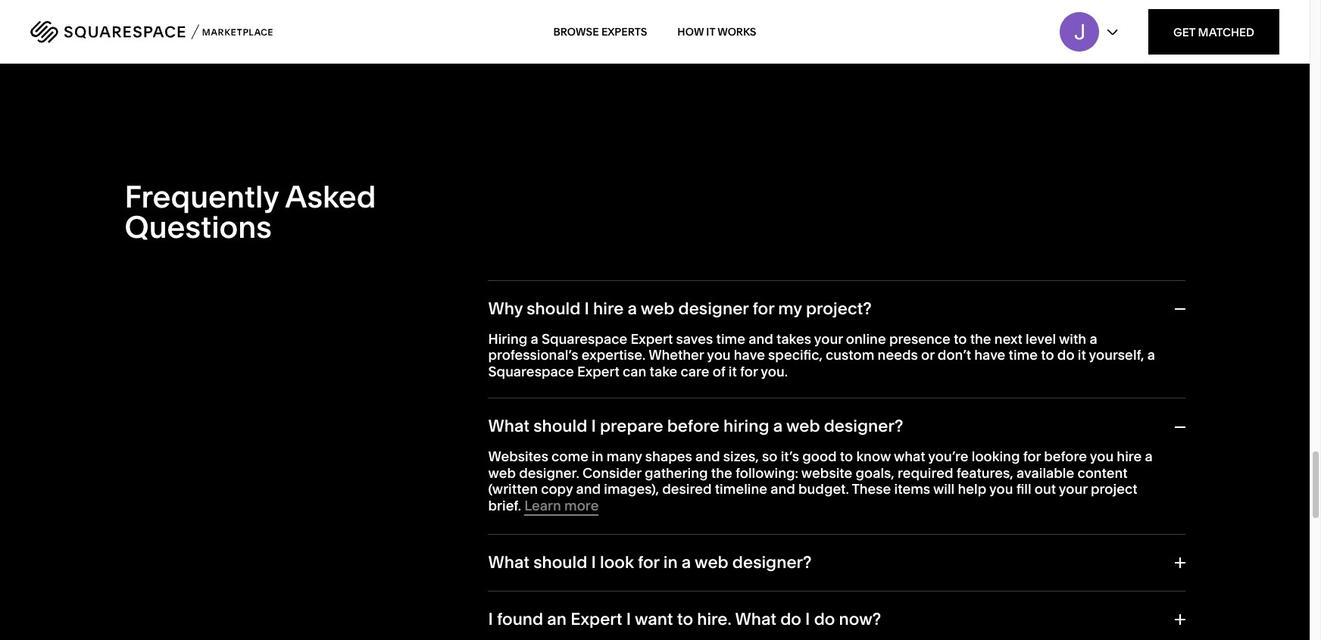 Task type: locate. For each thing, give the bounding box(es) containing it.
and
[[659, 14, 684, 31], [1156, 14, 1181, 31], [749, 330, 773, 347], [695, 448, 720, 465], [576, 481, 601, 498], [771, 481, 795, 498]]

online right up at the right top of page
[[906, 14, 946, 31]]

have right the don't
[[974, 346, 1005, 364]]

0 vertical spatial the
[[970, 330, 991, 347]]

an right found
[[547, 609, 567, 629]]

prepare
[[600, 416, 663, 437]]

1 horizontal spatial have
[[974, 346, 1005, 364]]

to left gain
[[311, 30, 325, 48]]

2 horizontal spatial do
[[1057, 346, 1075, 364]]

hire inside button
[[593, 298, 624, 319]]

0 horizontal spatial help
[[740, 14, 768, 31]]

to right presence
[[954, 330, 967, 347]]

and inside hiring a squarespace expert saves time and takes your online presence to the next level with a professional's expertise. whether you have specific, custom needs or don't have time to do it yourself, a squarespace expert can take care of it for you.
[[749, 330, 773, 347]]

training
[[606, 14, 656, 31]]

websites come in many shapes and sizes, so it's good to know what you're looking for before you hire a web designer. consider gathering the following: website goals, required features, available content (written copy and images), desired timeline and budget. these items will help you fill out your project brief.
[[488, 448, 1153, 514]]

website
[[801, 464, 852, 482]]

2 vertical spatial expert
[[571, 609, 622, 629]]

2 horizontal spatial in
[[663, 552, 678, 572]]

web
[[575, 14, 603, 31], [641, 298, 675, 319], [786, 416, 820, 437], [488, 464, 516, 482], [695, 552, 728, 572]]

0 vertical spatial what
[[488, 416, 530, 437]]

in left many
[[592, 448, 603, 465]]

1 horizontal spatial before
[[1044, 448, 1087, 465]]

calendar
[[949, 14, 1006, 31]]

0 vertical spatial an
[[887, 14, 903, 31]]

0 vertical spatial online
[[906, 14, 946, 31]]

1 vertical spatial online
[[846, 330, 886, 347]]

list containing update built-in seo features or get a consultation on your long-term seo strategy to gain more visibility online.
[[124, 0, 1196, 107]]

designer? inside what should i prepare before hiring a web designer? button
[[824, 416, 903, 437]]

0 horizontal spatial an
[[547, 609, 567, 629]]

gathering
[[645, 464, 708, 482]]

with right works
[[771, 14, 799, 31]]

and left takes on the right of the page
[[749, 330, 773, 347]]

in inside update built-in seo features or get a consultation on your long-term seo strategy to gain more visibility online.
[[210, 14, 221, 31]]

2 vertical spatial in
[[663, 552, 678, 572]]

the left next
[[970, 330, 991, 347]]

what up websites
[[488, 416, 530, 437]]

a up so
[[773, 416, 783, 437]]

of
[[713, 363, 725, 380]]

what down brief.
[[488, 552, 530, 572]]

update
[[125, 14, 172, 31]]

0 vertical spatial should
[[527, 298, 580, 319]]

1 horizontal spatial help
[[958, 481, 986, 498]]

have
[[734, 346, 765, 364], [974, 346, 1005, 364]]

and left general
[[659, 14, 684, 31]]

0 horizontal spatial hire
[[593, 298, 624, 319]]

i left now?
[[805, 609, 810, 629]]

1 horizontal spatial more
[[564, 497, 599, 514]]

a inside websites come in many shapes and sizes, so it's good to know what you're looking for before you hire a web designer. consider gathering the following: website goals, required features, available content (written copy and images), desired timeline and budget. these items will help you fill out your project brief.
[[1145, 448, 1153, 465]]

1 horizontal spatial the
[[970, 330, 991, 347]]

0 horizontal spatial in
[[210, 14, 221, 31]]

images),
[[604, 481, 659, 498]]

for left you.
[[740, 363, 758, 380]]

0 vertical spatial you
[[707, 346, 731, 364]]

should inside button
[[533, 416, 587, 437]]

0 vertical spatial before
[[667, 416, 720, 437]]

timeline
[[715, 481, 767, 498]]

book
[[1026, 14, 1059, 31]]

i up expertise.
[[584, 298, 589, 319]]

more right gain
[[359, 30, 394, 48]]

0 horizontal spatial do
[[780, 609, 801, 629]]

help
[[740, 14, 768, 31], [958, 481, 986, 498]]

takes
[[776, 330, 811, 347]]

should right why
[[527, 298, 580, 319]]

have right of
[[734, 346, 765, 364]]

squarespace inside personalized web training and general help with your squarespace products.
[[520, 30, 606, 48]]

can
[[623, 363, 646, 380]]

to inside the set up an online calendar to book appointments and accept payments.
[[1009, 14, 1022, 31]]

0 horizontal spatial before
[[667, 416, 720, 437]]

to left the book
[[1009, 14, 1022, 31]]

hire inside websites come in many shapes and sizes, so it's good to know what you're looking for before you hire a web designer. consider gathering the following: website goals, required features, available content (written copy and images), desired timeline and budget. these items will help you fill out your project brief.
[[1117, 448, 1142, 465]]

0 horizontal spatial or
[[312, 14, 325, 31]]

0 vertical spatial in
[[210, 14, 221, 31]]

expert left can
[[577, 363, 620, 380]]

an
[[887, 14, 903, 31], [547, 609, 567, 629]]

in right look
[[663, 552, 678, 572]]

1 vertical spatial an
[[547, 609, 567, 629]]

1 horizontal spatial designer?
[[824, 416, 903, 437]]

learn
[[524, 497, 561, 514]]

learn more link
[[524, 497, 599, 516]]

an inside the set up an online calendar to book appointments and accept payments.
[[887, 14, 903, 31]]

in inside websites come in many shapes and sizes, so it's good to know what you're looking for before you hire a web designer. consider gathering the following: website goals, required features, available content (written copy and images), desired timeline and budget. these items will help you fill out your project brief.
[[592, 448, 603, 465]]

budget.
[[798, 481, 849, 498]]

get matched
[[1173, 25, 1254, 39]]

a
[[353, 14, 361, 31], [628, 298, 637, 319], [531, 330, 538, 347], [1090, 330, 1097, 347], [1147, 346, 1155, 364], [773, 416, 783, 437], [1145, 448, 1153, 465], [682, 552, 691, 572]]

0 vertical spatial squarespace
[[520, 30, 606, 48]]

my
[[778, 298, 802, 319]]

expertise.
[[582, 346, 646, 364]]

for left my
[[753, 298, 774, 319]]

2 vertical spatial you
[[989, 481, 1013, 498]]

what inside button
[[735, 609, 776, 629]]

what inside button
[[488, 552, 530, 572]]

2 vertical spatial should
[[533, 552, 587, 572]]

these
[[852, 481, 891, 498]]

required
[[898, 464, 953, 482]]

visibility
[[396, 30, 449, 48]]

2 vertical spatial what
[[735, 609, 776, 629]]

0 horizontal spatial more
[[359, 30, 394, 48]]

you up project
[[1090, 448, 1114, 465]]

1 have from the left
[[734, 346, 765, 364]]

what right hire.
[[735, 609, 776, 629]]

content
[[1077, 464, 1128, 482]]

0 vertical spatial with
[[771, 14, 799, 31]]

more right learn
[[564, 497, 599, 514]]

your down 'why should i hire a web designer for my project?' button
[[814, 330, 843, 347]]

do inside hiring a squarespace expert saves time and takes your online presence to the next level with a professional's expertise. whether you have specific, custom needs or don't have time to do it yourself, a squarespace expert can take care of it for you.
[[1057, 346, 1075, 364]]

long-
[[156, 30, 190, 48]]

2 horizontal spatial you
[[1090, 448, 1114, 465]]

and right copy at left bottom
[[576, 481, 601, 498]]

web left "training" on the left
[[575, 14, 603, 31]]

it right of
[[729, 363, 737, 380]]

help inside websites come in many shapes and sizes, so it's good to know what you're looking for before you hire a web designer. consider gathering the following: website goals, required features, available content (written copy and images), desired timeline and budget. these items will help you fill out your project brief.
[[958, 481, 986, 498]]

found
[[497, 609, 543, 629]]

1 horizontal spatial online
[[906, 14, 946, 31]]

consider
[[582, 464, 641, 482]]

you right whether
[[707, 346, 731, 364]]

for right look
[[638, 552, 659, 572]]

online inside the set up an online calendar to book appointments and accept payments.
[[906, 14, 946, 31]]

0 horizontal spatial you
[[707, 346, 731, 364]]

a right get on the top left of the page
[[353, 14, 361, 31]]

and inside the set up an online calendar to book appointments and accept payments.
[[1156, 14, 1181, 31]]

i left found
[[488, 609, 493, 629]]

1 vertical spatial what
[[488, 552, 530, 572]]

in right long-
[[210, 14, 221, 31]]

for inside 'why should i hire a web designer for my project?' button
[[753, 298, 774, 319]]

before up shapes
[[667, 416, 720, 437]]

expert up take
[[631, 330, 673, 347]]

1 vertical spatial the
[[711, 464, 732, 482]]

hire up project
[[1117, 448, 1142, 465]]

1 horizontal spatial it
[[1078, 346, 1086, 364]]

an right up at the right top of page
[[887, 14, 903, 31]]

1 vertical spatial or
[[921, 346, 934, 364]]

1 vertical spatial designer?
[[732, 552, 812, 572]]

0 vertical spatial help
[[740, 14, 768, 31]]

for
[[753, 298, 774, 319], [740, 363, 758, 380], [1023, 448, 1041, 465], [638, 552, 659, 572]]

or left the don't
[[921, 346, 934, 364]]

more
[[359, 30, 394, 48], [564, 497, 599, 514]]

seo
[[224, 14, 252, 31], [224, 30, 252, 48]]

you inside hiring a squarespace expert saves time and takes your online presence to the next level with a professional's expertise. whether you have specific, custom needs or don't have time to do it yourself, a squarespace expert can take care of it for you.
[[707, 346, 731, 364]]

how
[[677, 25, 704, 39]]

online.
[[125, 47, 168, 64]]

up
[[867, 14, 884, 31]]

squarespace
[[520, 30, 606, 48], [542, 330, 627, 347], [488, 363, 574, 380]]

shapes
[[645, 448, 692, 465]]

get matched link
[[1148, 9, 1279, 55]]

to inside update built-in seo features or get a consultation on your long-term seo strategy to gain more visibility online.
[[311, 30, 325, 48]]

for inside hiring a squarespace expert saves time and takes your online presence to the next level with a professional's expertise. whether you have specific, custom needs or don't have time to do it yourself, a squarespace expert can take care of it for you.
[[740, 363, 758, 380]]

expert
[[631, 330, 673, 347], [577, 363, 620, 380], [571, 609, 622, 629]]

websites
[[488, 448, 548, 465]]

1 vertical spatial should
[[533, 416, 587, 437]]

hire up expertise.
[[593, 298, 624, 319]]

0 vertical spatial hire
[[593, 298, 624, 319]]

2 have from the left
[[974, 346, 1005, 364]]

you.
[[761, 363, 788, 380]]

what inside button
[[488, 416, 530, 437]]

what for what should i look for in a web designer?
[[488, 552, 530, 572]]

time
[[716, 330, 745, 347], [1009, 346, 1038, 364]]

with inside personalized web training and general help with your squarespace products.
[[771, 14, 799, 31]]

and left matched
[[1156, 14, 1181, 31]]

expert inside button
[[571, 609, 622, 629]]

hire
[[593, 298, 624, 319], [1117, 448, 1142, 465]]

1 horizontal spatial hire
[[1117, 448, 1142, 465]]

accept
[[842, 30, 887, 48]]

next
[[994, 330, 1022, 347]]

0 horizontal spatial have
[[734, 346, 765, 364]]

a right content
[[1145, 448, 1153, 465]]

or left get on the top left of the page
[[312, 14, 325, 31]]

i left "want"
[[626, 609, 631, 629]]

to left hire.
[[677, 609, 693, 629]]

1 horizontal spatial time
[[1009, 346, 1038, 364]]

0 horizontal spatial time
[[716, 330, 745, 347]]

general
[[687, 14, 736, 31]]

look
[[600, 552, 634, 572]]

i left prepare
[[591, 416, 596, 437]]

1 horizontal spatial with
[[1059, 330, 1086, 347]]

1 vertical spatial with
[[1059, 330, 1086, 347]]

1 horizontal spatial you
[[989, 481, 1013, 498]]

it
[[1078, 346, 1086, 364], [729, 363, 737, 380]]

1 vertical spatial before
[[1044, 448, 1087, 465]]

you left fill
[[989, 481, 1013, 498]]

before up out at bottom
[[1044, 448, 1087, 465]]

1 horizontal spatial or
[[921, 346, 934, 364]]

0 horizontal spatial with
[[771, 14, 799, 31]]

yourself,
[[1089, 346, 1144, 364]]

to right good
[[840, 448, 853, 465]]

1 horizontal spatial in
[[592, 448, 603, 465]]

for up fill
[[1023, 448, 1041, 465]]

an inside button
[[547, 609, 567, 629]]

how it works link
[[677, 11, 756, 53]]

should up come
[[533, 416, 587, 437]]

come
[[552, 448, 589, 465]]

it left yourself,
[[1078, 346, 1086, 364]]

strategy
[[255, 30, 308, 48]]

you
[[707, 346, 731, 364], [1090, 448, 1114, 465], [989, 481, 1013, 498]]

the left following:
[[711, 464, 732, 482]]

should for hire
[[527, 298, 580, 319]]

whether
[[649, 346, 704, 364]]

your right out at bottom
[[1059, 481, 1088, 498]]

1 vertical spatial help
[[958, 481, 986, 498]]

what should i prepare before hiring a web designer? button
[[488, 416, 1185, 437]]

your inside personalized web training and general help with your squarespace products.
[[488, 30, 517, 48]]

online down project?
[[846, 330, 886, 347]]

will
[[933, 481, 955, 498]]

features,
[[957, 464, 1013, 482]]

0 vertical spatial designer?
[[824, 416, 903, 437]]

to right next
[[1041, 346, 1054, 364]]

expert left "want"
[[571, 609, 622, 629]]

web up brief.
[[488, 464, 516, 482]]

in
[[210, 14, 221, 31], [592, 448, 603, 465], [663, 552, 678, 572]]

what
[[488, 416, 530, 437], [488, 552, 530, 572], [735, 609, 776, 629]]

0 horizontal spatial online
[[846, 330, 886, 347]]

do
[[1057, 346, 1075, 364], [780, 609, 801, 629], [814, 609, 835, 629]]

an for found
[[547, 609, 567, 629]]

with right level
[[1059, 330, 1086, 347]]

with inside hiring a squarespace expert saves time and takes your online presence to the next level with a professional's expertise. whether you have specific, custom needs or don't have time to do it yourself, a squarespace expert can take care of it for you.
[[1059, 330, 1086, 347]]

1 vertical spatial in
[[592, 448, 603, 465]]

and inside personalized web training and general help with your squarespace products.
[[659, 14, 684, 31]]

designer? inside what should i look for in a web designer? button
[[732, 552, 812, 572]]

list
[[124, 0, 1196, 107]]

0 horizontal spatial designer?
[[732, 552, 812, 572]]

should down "learn more" link
[[533, 552, 587, 572]]

care
[[681, 363, 709, 380]]

web up it's
[[786, 416, 820, 437]]

features
[[255, 14, 309, 31]]

should for look
[[533, 552, 587, 572]]

0 horizontal spatial the
[[711, 464, 732, 482]]

help right general
[[740, 14, 768, 31]]

time down designer on the right of the page
[[716, 330, 745, 347]]

take
[[650, 363, 677, 380]]

1 vertical spatial you
[[1090, 448, 1114, 465]]

your left long-
[[125, 30, 153, 48]]

fill
[[1016, 481, 1031, 498]]

0 vertical spatial expert
[[631, 330, 673, 347]]

help right will at the right bottom of the page
[[958, 481, 986, 498]]

so
[[762, 448, 778, 465]]

project
[[1091, 481, 1137, 498]]

0 vertical spatial or
[[312, 14, 325, 31]]

consultation
[[364, 14, 445, 31]]

1 vertical spatial hire
[[1117, 448, 1142, 465]]

time right the don't
[[1009, 346, 1038, 364]]

0 vertical spatial more
[[359, 30, 394, 48]]

what should i prepare before hiring a web designer?
[[488, 416, 903, 437]]

your right on
[[488, 30, 517, 48]]

1 horizontal spatial an
[[887, 14, 903, 31]]

in inside button
[[663, 552, 678, 572]]

should
[[527, 298, 580, 319], [533, 416, 587, 437], [533, 552, 587, 572]]

a right hiring
[[531, 330, 538, 347]]

or inside hiring a squarespace expert saves time and takes your online presence to the next level with a professional's expertise. whether you have specific, custom needs or don't have time to do it yourself, a squarespace expert can take care of it for you.
[[921, 346, 934, 364]]



Task type: vqa. For each thing, say whether or not it's contained in the screenshot.
the top What
yes



Task type: describe. For each thing, give the bounding box(es) containing it.
know
[[856, 448, 891, 465]]

web up whether
[[641, 298, 675, 319]]

presence
[[889, 330, 951, 347]]

brief.
[[488, 497, 521, 514]]

needs
[[878, 346, 918, 364]]

sizes,
[[723, 448, 759, 465]]

personalized
[[488, 14, 572, 31]]

available
[[1017, 464, 1074, 482]]

i left look
[[591, 552, 596, 572]]

hire.
[[697, 609, 732, 629]]

online inside hiring a squarespace expert saves time and takes your online presence to the next level with a professional's expertise. whether you have specific, custom needs or don't have time to do it yourself, a squarespace expert can take care of it for you.
[[846, 330, 886, 347]]

designer? for what should i look for in a web designer?
[[732, 552, 812, 572]]

now?
[[839, 609, 881, 629]]

squarespace marketplace image
[[30, 20, 273, 43]]

desired
[[662, 481, 712, 498]]

an for up
[[887, 14, 903, 31]]

set
[[842, 14, 864, 31]]

designer.
[[519, 464, 579, 482]]

expert for saves
[[631, 330, 673, 347]]

1 vertical spatial more
[[564, 497, 599, 514]]

1 vertical spatial expert
[[577, 363, 620, 380]]

(written
[[488, 481, 538, 498]]

frequently
[[125, 178, 279, 215]]

in for built-
[[210, 14, 221, 31]]

a right level
[[1090, 330, 1097, 347]]

what should i look for in a web designer?
[[488, 552, 812, 572]]

want
[[635, 609, 673, 629]]

questions
[[125, 208, 272, 245]]

why
[[488, 298, 523, 319]]

gain
[[328, 30, 356, 48]]

your inside update built-in seo features or get a consultation on your long-term seo strategy to gain more visibility online.
[[125, 30, 153, 48]]

set up an online calendar to book appointments and accept payments.
[[842, 14, 1181, 48]]

update built-in seo features or get a consultation on your long-term seo strategy to gain more visibility online.
[[125, 14, 464, 64]]

a right yourself,
[[1147, 346, 1155, 364]]

browse experts link
[[553, 11, 647, 53]]

expert for i
[[571, 609, 622, 629]]

saves
[[676, 330, 713, 347]]

web up hire.
[[695, 552, 728, 572]]

your inside websites come in many shapes and sizes, so it's good to know what you're looking for before you hire a web designer. consider gathering the following: website goals, required features, available content (written copy and images), desired timeline and budget. these items will help you fill out your project brief.
[[1059, 481, 1088, 498]]

get
[[328, 14, 350, 31]]

personalized web training and general help with your squarespace products.
[[488, 14, 799, 48]]

more inside update built-in seo features or get a consultation on your long-term seo strategy to gain more visibility online.
[[359, 30, 394, 48]]

products.
[[609, 30, 671, 48]]

it
[[706, 25, 715, 39]]

custom
[[826, 346, 874, 364]]

2 seo from the top
[[224, 30, 252, 48]]

experts
[[601, 25, 647, 39]]

why should i hire a web designer for my project? button
[[488, 298, 1185, 319]]

professional's
[[488, 346, 578, 364]]

2 vertical spatial squarespace
[[488, 363, 574, 380]]

for inside what should i look for in a web designer? button
[[638, 552, 659, 572]]

built-
[[176, 14, 210, 31]]

a inside update built-in seo features or get a consultation on your long-term seo strategy to gain more visibility online.
[[353, 14, 361, 31]]

a inside button
[[773, 416, 783, 437]]

out
[[1035, 481, 1056, 498]]

to inside websites come in many shapes and sizes, so it's good to know what you're looking for before you hire a web designer. consider gathering the following: website goals, required features, available content (written copy and images), desired timeline and budget. these items will help you fill out your project brief.
[[840, 448, 853, 465]]

what for what should i prepare before hiring a web designer?
[[488, 416, 530, 437]]

browse
[[553, 25, 599, 39]]

payments.
[[890, 30, 958, 48]]

web inside websites come in many shapes and sizes, so it's good to know what you're looking for before you hire a web designer. consider gathering the following: website goals, required features, available content (written copy and images), desired timeline and budget. these items will help you fill out your project brief.
[[488, 464, 516, 482]]

browse experts
[[553, 25, 647, 39]]

and down it's
[[771, 481, 795, 498]]

the inside websites come in many shapes and sizes, so it's good to know what you're looking for before you hire a web designer. consider gathering the following: website goals, required features, available content (written copy and images), desired timeline and budget. these items will help you fill out your project brief.
[[711, 464, 732, 482]]

specific,
[[768, 346, 823, 364]]

the inside hiring a squarespace expert saves time and takes your online presence to the next level with a professional's expertise. whether you have specific, custom needs or don't have time to do it yourself, a squarespace expert can take care of it for you.
[[970, 330, 991, 347]]

copy
[[541, 481, 573, 498]]

i inside button
[[591, 416, 596, 437]]

looking
[[972, 448, 1020, 465]]

i found an expert i want to hire. what do i do now?
[[488, 609, 881, 629]]

on
[[448, 14, 464, 31]]

designer? for what should i prepare before hiring a web designer?
[[824, 416, 903, 437]]

1 seo from the top
[[224, 14, 252, 31]]

works
[[717, 25, 756, 39]]

1 horizontal spatial do
[[814, 609, 835, 629]]

or inside update built-in seo features or get a consultation on your long-term seo strategy to gain more visibility online.
[[312, 14, 325, 31]]

why should i hire a web designer for my project?
[[488, 298, 872, 319]]

hiring
[[488, 330, 527, 347]]

a up expertise.
[[628, 298, 637, 319]]

items
[[894, 481, 930, 498]]

for inside websites come in many shapes and sizes, so it's good to know what you're looking for before you hire a web designer. consider gathering the following: website goals, required features, available content (written copy and images), desired timeline and budget. these items will help you fill out your project brief.
[[1023, 448, 1041, 465]]

matched
[[1198, 25, 1254, 39]]

web inside button
[[786, 416, 820, 437]]

help inside personalized web training and general help with your squarespace products.
[[740, 14, 768, 31]]

before inside websites come in many shapes and sizes, so it's good to know what you're looking for before you hire a web designer. consider gathering the following: website goals, required features, available content (written copy and images), desired timeline and budget. these items will help you fill out your project brief.
[[1044, 448, 1087, 465]]

in for come
[[592, 448, 603, 465]]

before inside button
[[667, 416, 720, 437]]

what should i look for in a web designer? button
[[488, 552, 1185, 573]]

a up i found an expert i want to hire. what do i do now?
[[682, 552, 691, 572]]

it's
[[781, 448, 799, 465]]

you're
[[928, 448, 969, 465]]

i found an expert i want to hire. what do i do now? button
[[488, 609, 1185, 630]]

hiring
[[723, 416, 769, 437]]

appointments
[[1062, 14, 1153, 31]]

frequently asked questions
[[125, 178, 376, 245]]

and down what should i prepare before hiring a web designer?
[[695, 448, 720, 465]]

asked
[[285, 178, 376, 215]]

hiring a squarespace expert saves time and takes your online presence to the next level with a professional's expertise. whether you have specific, custom needs or don't have time to do it yourself, a squarespace expert can take care of it for you.
[[488, 330, 1155, 380]]

to inside button
[[677, 609, 693, 629]]

what
[[894, 448, 925, 465]]

learn more
[[524, 497, 599, 514]]

0 horizontal spatial it
[[729, 363, 737, 380]]

term
[[190, 30, 221, 48]]

designer
[[678, 298, 749, 319]]

web inside personalized web training and general help with your squarespace products.
[[575, 14, 603, 31]]

don't
[[938, 346, 971, 364]]

following:
[[735, 464, 798, 482]]

1 vertical spatial squarespace
[[542, 330, 627, 347]]

goals,
[[856, 464, 894, 482]]

project?
[[806, 298, 872, 319]]

your inside hiring a squarespace expert saves time and takes your online presence to the next level with a professional's expertise. whether you have specific, custom needs or don't have time to do it yourself, a squarespace expert can take care of it for you.
[[814, 330, 843, 347]]

should for prepare
[[533, 416, 587, 437]]

good
[[802, 448, 837, 465]]

how it works
[[677, 25, 756, 39]]



